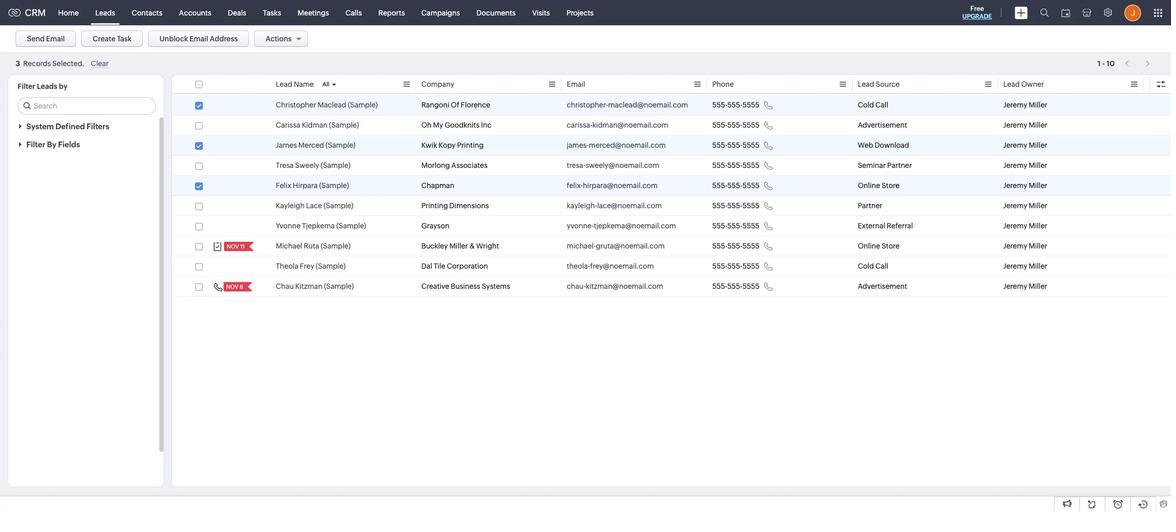 Task type: locate. For each thing, give the bounding box(es) containing it.
selected.
[[52, 60, 84, 68]]

(sample) for michael ruta (sample)
[[321, 242, 351, 251]]

kwik kopy printing
[[421, 141, 484, 150]]

jeremy for kayleigh-lace@noemail.com
[[1004, 202, 1028, 210]]

2 online from the top
[[858, 242, 880, 251]]

chapman
[[421, 182, 455, 190]]

0 vertical spatial filter
[[18, 82, 35, 91]]

1 store from the top
[[882, 182, 900, 190]]

defined
[[56, 122, 85, 131]]

(sample) up kayleigh lace (sample)
[[319, 182, 349, 190]]

nov 8
[[226, 284, 243, 290]]

yvonne tjepkema (sample)
[[276, 222, 366, 230]]

contacts link
[[124, 0, 171, 25]]

555-555-5555 for kayleigh-lace@noemail.com
[[713, 202, 760, 210]]

3 lead from the left
[[1004, 80, 1020, 89]]

store for felix-hirpara@noemail.com
[[882, 182, 900, 190]]

carissa
[[276, 121, 300, 129]]

1 cold call from the top
[[858, 101, 889, 109]]

6 555-555-5555 from the top
[[713, 202, 760, 210]]

cold call
[[858, 101, 889, 109], [858, 262, 889, 271]]

store down external referral
[[882, 242, 900, 251]]

0 vertical spatial cold call
[[858, 101, 889, 109]]

2 jeremy miller from the top
[[1004, 121, 1048, 129]]

2 555-555-5555 from the top
[[713, 121, 760, 129]]

call down external referral
[[876, 262, 889, 271]]

merced
[[298, 141, 324, 150]]

2 horizontal spatial email
[[567, 80, 585, 89]]

11
[[240, 244, 245, 250]]

jeremy miller for tresa-sweely@noemail.com
[[1004, 162, 1048, 170]]

unblock
[[160, 35, 188, 43]]

2 online store from the top
[[858, 242, 900, 251]]

5555 for carissa-kidman@noemail.com
[[743, 121, 760, 129]]

lead name
[[276, 80, 314, 89]]

jeremy for felix-hirpara@noemail.com
[[1004, 182, 1028, 190]]

lead left the "source"
[[858, 80, 875, 89]]

0 vertical spatial advertisement
[[858, 121, 908, 129]]

0 vertical spatial nov
[[227, 244, 239, 250]]

4 5555 from the top
[[743, 162, 760, 170]]

2 jeremy from the top
[[1004, 121, 1028, 129]]

(sample) for james merced (sample)
[[326, 141, 356, 150]]

buckley miller & wright
[[421, 242, 499, 251]]

store for michael-gruta@noemail.com
[[882, 242, 900, 251]]

lead left name at the left of the page
[[276, 80, 292, 89]]

store down seminar partner
[[882, 182, 900, 190]]

9 jeremy from the top
[[1004, 262, 1028, 271]]

5 5555 from the top
[[743, 182, 760, 190]]

1 vertical spatial cold call
[[858, 262, 889, 271]]

555-555-5555
[[713, 101, 760, 109], [713, 121, 760, 129], [713, 141, 760, 150], [713, 162, 760, 170], [713, 182, 760, 190], [713, 202, 760, 210], [713, 222, 760, 230], [713, 242, 760, 251], [713, 262, 760, 271], [713, 283, 760, 291]]

3
[[16, 60, 20, 68]]

cold for christopher-maclead@noemail.com
[[858, 101, 874, 109]]

morlong associates
[[421, 162, 488, 170]]

(sample) right kitzman
[[324, 283, 354, 291]]

0 horizontal spatial partner
[[858, 202, 883, 210]]

cold down lead source
[[858, 101, 874, 109]]

(sample) for felix hirpara (sample)
[[319, 182, 349, 190]]

1
[[1098, 59, 1101, 68]]

miller for theola-frey@noemail.com
[[1029, 262, 1048, 271]]

chau-
[[567, 283, 586, 291]]

2 lead from the left
[[858, 80, 875, 89]]

filter for filter leads by
[[18, 82, 35, 91]]

filter
[[18, 82, 35, 91], [26, 140, 45, 149]]

(sample) right lace
[[324, 202, 354, 210]]

555-555-5555 for christopher-maclead@noemail.com
[[713, 101, 760, 109]]

lead
[[276, 80, 292, 89], [858, 80, 875, 89], [1004, 80, 1020, 89]]

555-555-5555 for carissa-kidman@noemail.com
[[713, 121, 760, 129]]

upgrade
[[963, 13, 992, 20]]

9 5555 from the top
[[743, 262, 760, 271]]

0 horizontal spatial printing
[[421, 202, 448, 210]]

(sample) right merced
[[326, 141, 356, 150]]

1 vertical spatial call
[[876, 262, 889, 271]]

name
[[294, 80, 314, 89]]

unblock email address
[[160, 35, 238, 43]]

projects
[[567, 9, 594, 17]]

1 vertical spatial online store
[[858, 242, 900, 251]]

(sample) for carissa kidman (sample)
[[329, 121, 359, 129]]

online for michael-gruta@noemail.com
[[858, 242, 880, 251]]

james-merced@noemail.com
[[567, 141, 666, 150]]

online down seminar
[[858, 182, 880, 190]]

home link
[[50, 0, 87, 25]]

9 jeremy miller from the top
[[1004, 262, 1048, 271]]

tjepkema
[[302, 222, 335, 230]]

carissa-
[[567, 121, 593, 129]]

call for christopher-maclead@noemail.com
[[876, 101, 889, 109]]

nov 8 link
[[224, 283, 244, 292]]

create task
[[93, 35, 132, 43]]

2 advertisement from the top
[[858, 283, 908, 291]]

cold call down lead source
[[858, 101, 889, 109]]

8 jeremy miller from the top
[[1004, 242, 1048, 251]]

address
[[210, 35, 238, 43]]

3 555-555-5555 from the top
[[713, 141, 760, 150]]

2 call from the top
[[876, 262, 889, 271]]

online store down seminar partner
[[858, 182, 900, 190]]

1 call from the top
[[876, 101, 889, 109]]

7 5555 from the top
[[743, 222, 760, 230]]

partner down download
[[888, 162, 912, 170]]

email up the christopher-
[[567, 80, 585, 89]]

1 cold from the top
[[858, 101, 874, 109]]

jeremy miller for yvonne-tjepkema@noemail.com
[[1004, 222, 1048, 230]]

filter for filter by fields
[[26, 140, 45, 149]]

actions
[[266, 35, 292, 43]]

nov left 8
[[226, 284, 239, 290]]

1 online from the top
[[858, 182, 880, 190]]

10 5555 from the top
[[743, 283, 760, 291]]

3 jeremy from the top
[[1004, 141, 1028, 150]]

dal tile corporation
[[421, 262, 488, 271]]

leads
[[95, 9, 115, 17], [37, 82, 57, 91]]

source
[[876, 80, 900, 89]]

5555 for michael-gruta@noemail.com
[[743, 242, 760, 251]]

nov for chau
[[226, 284, 239, 290]]

5555 for felix-hirpara@noemail.com
[[743, 182, 760, 190]]

1 vertical spatial printing
[[421, 202, 448, 210]]

row group
[[172, 95, 1171, 297]]

0 horizontal spatial lead
[[276, 80, 292, 89]]

2 cold call from the top
[[858, 262, 889, 271]]

(sample) down the 'maclead'
[[329, 121, 359, 129]]

kopy
[[439, 141, 456, 150]]

1 5555 from the top
[[743, 101, 760, 109]]

0 vertical spatial online store
[[858, 182, 900, 190]]

nov for michael
[[227, 244, 239, 250]]

3 5555 from the top
[[743, 141, 760, 150]]

printing up associates
[[457, 141, 484, 150]]

jeremy
[[1004, 101, 1028, 109], [1004, 121, 1028, 129], [1004, 141, 1028, 150], [1004, 162, 1028, 170], [1004, 182, 1028, 190], [1004, 202, 1028, 210], [1004, 222, 1028, 230], [1004, 242, 1028, 251], [1004, 262, 1028, 271], [1004, 283, 1028, 291]]

documents
[[477, 9, 516, 17]]

printing up "grayson"
[[421, 202, 448, 210]]

lead left owner
[[1004, 80, 1020, 89]]

(sample) for yvonne tjepkema (sample)
[[336, 222, 366, 230]]

online store for gruta@noemail.com
[[858, 242, 900, 251]]

michael ruta (sample)
[[276, 242, 351, 251]]

(sample) right the 'maclead'
[[348, 101, 378, 109]]

jeremy for chau-kitzman@noemail.com
[[1004, 283, 1028, 291]]

0 vertical spatial leads
[[95, 9, 115, 17]]

online down the external
[[858, 242, 880, 251]]

company
[[421, 80, 454, 89]]

cold call down the external
[[858, 262, 889, 271]]

6 jeremy from the top
[[1004, 202, 1028, 210]]

external
[[858, 222, 886, 230]]

tresa-
[[567, 162, 586, 170]]

online store down external referral
[[858, 242, 900, 251]]

gruta@noemail.com
[[596, 242, 665, 251]]

8 jeremy from the top
[[1004, 242, 1028, 251]]

jeremy for theola-frey@noemail.com
[[1004, 262, 1028, 271]]

hirpara@noemail.com
[[583, 182, 658, 190]]

leads left by
[[37, 82, 57, 91]]

10 jeremy miller from the top
[[1004, 283, 1048, 291]]

1 online store from the top
[[858, 182, 900, 190]]

1 horizontal spatial email
[[190, 35, 208, 43]]

6 jeremy miller from the top
[[1004, 202, 1048, 210]]

7 555-555-5555 from the top
[[713, 222, 760, 230]]

3 jeremy miller from the top
[[1004, 141, 1048, 150]]

james-merced@noemail.com link
[[567, 140, 666, 151]]

Search text field
[[18, 98, 155, 114]]

(sample) right tjepkema
[[336, 222, 366, 230]]

7 jeremy from the top
[[1004, 222, 1028, 230]]

cold call for christopher-maclead@noemail.com
[[858, 101, 889, 109]]

carissa-kidman@noemail.com link
[[567, 120, 669, 130]]

sweely
[[295, 162, 319, 170]]

4 jeremy from the top
[[1004, 162, 1028, 170]]

5555 for kayleigh-lace@noemail.com
[[743, 202, 760, 210]]

home
[[58, 9, 79, 17]]

4 jeremy miller from the top
[[1004, 162, 1048, 170]]

1 horizontal spatial partner
[[888, 162, 912, 170]]

lead for lead name
[[276, 80, 292, 89]]

reports
[[379, 9, 405, 17]]

(sample) for chau kitzman (sample)
[[324, 283, 354, 291]]

1 vertical spatial filter
[[26, 140, 45, 149]]

1 horizontal spatial lead
[[858, 80, 875, 89]]

filter down the '3'
[[18, 82, 35, 91]]

tresa
[[276, 162, 294, 170]]

5555 for christopher-maclead@noemail.com
[[743, 101, 760, 109]]

james
[[276, 141, 297, 150]]

reports link
[[370, 0, 413, 25]]

buckley
[[421, 242, 448, 251]]

email for send
[[46, 35, 65, 43]]

8 5555 from the top
[[743, 242, 760, 251]]

lead source
[[858, 80, 900, 89]]

advertisement
[[858, 121, 908, 129], [858, 283, 908, 291]]

maclead
[[318, 101, 347, 109]]

navigation
[[1120, 56, 1156, 71]]

2 cold from the top
[[858, 262, 874, 271]]

leads link
[[87, 0, 124, 25]]

filter leads by
[[18, 82, 68, 91]]

partner up the external
[[858, 202, 883, 210]]

jeremy for james-merced@noemail.com
[[1004, 141, 1028, 150]]

lace
[[306, 202, 322, 210]]

5 jeremy miller from the top
[[1004, 182, 1048, 190]]

morlong
[[421, 162, 450, 170]]

jeremy miller for theola-frey@noemail.com
[[1004, 262, 1048, 271]]

555-
[[713, 101, 728, 109], [728, 101, 743, 109], [713, 121, 728, 129], [728, 121, 743, 129], [713, 141, 728, 150], [728, 141, 743, 150], [713, 162, 728, 170], [728, 162, 743, 170], [713, 182, 728, 190], [728, 182, 743, 190], [713, 202, 728, 210], [728, 202, 743, 210], [713, 222, 728, 230], [728, 222, 743, 230], [713, 242, 728, 251], [728, 242, 743, 251], [713, 262, 728, 271], [728, 262, 743, 271], [713, 283, 728, 291], [728, 283, 743, 291]]

nov
[[227, 244, 239, 250], [226, 284, 239, 290]]

1 555-555-5555 from the top
[[713, 101, 760, 109]]

7 jeremy miller from the top
[[1004, 222, 1048, 230]]

0 vertical spatial cold
[[858, 101, 874, 109]]

4 555-555-5555 from the top
[[713, 162, 760, 170]]

email right send
[[46, 35, 65, 43]]

555-555-5555 for chau-kitzman@noemail.com
[[713, 283, 760, 291]]

projects link
[[558, 0, 602, 25]]

2 store from the top
[[882, 242, 900, 251]]

5 jeremy from the top
[[1004, 182, 1028, 190]]

filter left by on the top left of the page
[[26, 140, 45, 149]]

1 vertical spatial online
[[858, 242, 880, 251]]

1 lead from the left
[[276, 80, 292, 89]]

0 vertical spatial store
[[882, 182, 900, 190]]

jeremy miller for carissa-kidman@noemail.com
[[1004, 121, 1048, 129]]

1 vertical spatial advertisement
[[858, 283, 908, 291]]

email
[[46, 35, 65, 43], [190, 35, 208, 43], [567, 80, 585, 89]]

tresa-sweely@noemail.com link
[[567, 160, 660, 171]]

1 vertical spatial leads
[[37, 82, 57, 91]]

1 vertical spatial partner
[[858, 202, 883, 210]]

tasks link
[[255, 0, 290, 25]]

email left address
[[190, 35, 208, 43]]

email for unblock
[[190, 35, 208, 43]]

5555 for yvonne-tjepkema@noemail.com
[[743, 222, 760, 230]]

nov left 11
[[227, 244, 239, 250]]

555-555-5555 for james-merced@noemail.com
[[713, 141, 760, 150]]

1 vertical spatial nov
[[226, 284, 239, 290]]

row group containing christopher maclead (sample)
[[172, 95, 1171, 297]]

jeremy for yvonne-tjepkema@noemail.com
[[1004, 222, 1028, 230]]

cold call for theola-frey@noemail.com
[[858, 262, 889, 271]]

1 jeremy miller from the top
[[1004, 101, 1048, 109]]

documents link
[[468, 0, 524, 25]]

call down lead source
[[876, 101, 889, 109]]

10 jeremy from the top
[[1004, 283, 1028, 291]]

0 horizontal spatial email
[[46, 35, 65, 43]]

1 advertisement from the top
[[858, 121, 908, 129]]

9 555-555-5555 from the top
[[713, 262, 760, 271]]

cold down the external
[[858, 262, 874, 271]]

1 vertical spatial store
[[882, 242, 900, 251]]

tile
[[434, 262, 446, 271]]

6 5555 from the top
[[743, 202, 760, 210]]

christopher-
[[567, 101, 608, 109]]

online store for hirpara@noemail.com
[[858, 182, 900, 190]]

inc
[[481, 121, 492, 129]]

555-555-5555 for yvonne-tjepkema@noemail.com
[[713, 222, 760, 230]]

(sample) down james merced (sample)
[[321, 162, 351, 170]]

(sample) right frey
[[316, 262, 346, 271]]

8 555-555-5555 from the top
[[713, 242, 760, 251]]

5 555-555-5555 from the top
[[713, 182, 760, 190]]

0 vertical spatial online
[[858, 182, 880, 190]]

nov 11 link
[[224, 242, 246, 252]]

0 horizontal spatial leads
[[37, 82, 57, 91]]

jeremy for carissa-kidman@noemail.com
[[1004, 121, 1028, 129]]

create menu image
[[1015, 6, 1028, 19]]

crm
[[25, 7, 46, 18]]

2 5555 from the top
[[743, 121, 760, 129]]

1 horizontal spatial printing
[[457, 141, 484, 150]]

0 vertical spatial call
[[876, 101, 889, 109]]

5555 for chau-kitzman@noemail.com
[[743, 283, 760, 291]]

(sample) right ruta
[[321, 242, 351, 251]]

(sample) inside 'link'
[[324, 283, 354, 291]]

lead owner
[[1004, 80, 1044, 89]]

leads up create
[[95, 9, 115, 17]]

filter inside dropdown button
[[26, 140, 45, 149]]

jeremy miller
[[1004, 101, 1048, 109], [1004, 121, 1048, 129], [1004, 141, 1048, 150], [1004, 162, 1048, 170], [1004, 182, 1048, 190], [1004, 202, 1048, 210], [1004, 222, 1048, 230], [1004, 242, 1048, 251], [1004, 262, 1048, 271], [1004, 283, 1048, 291]]

1 vertical spatial cold
[[858, 262, 874, 271]]

2 horizontal spatial lead
[[1004, 80, 1020, 89]]

10 555-555-5555 from the top
[[713, 283, 760, 291]]

phone
[[713, 80, 734, 89]]

visits
[[532, 9, 550, 17]]

1 jeremy from the top
[[1004, 101, 1028, 109]]

create menu element
[[1009, 0, 1034, 25]]



Task type: describe. For each thing, give the bounding box(es) containing it.
8
[[240, 284, 243, 290]]

kidman@noemail.com
[[593, 121, 669, 129]]

tjepkema@noemail.com
[[594, 222, 676, 230]]

lead for lead source
[[858, 80, 875, 89]]

kayleigh lace (sample)
[[276, 202, 354, 210]]

0 vertical spatial partner
[[888, 162, 912, 170]]

seminar partner
[[858, 162, 912, 170]]

felix-hirpara@noemail.com
[[567, 182, 658, 190]]

jeremy miller for michael-gruta@noemail.com
[[1004, 242, 1048, 251]]

calendar image
[[1062, 9, 1071, 17]]

theola frey (sample) link
[[276, 261, 346, 272]]

theola-frey@noemail.com link
[[567, 261, 654, 272]]

web download
[[858, 141, 909, 150]]

miller for michael-gruta@noemail.com
[[1029, 242, 1048, 251]]

search element
[[1034, 0, 1055, 25]]

accounts
[[179, 9, 211, 17]]

jeremy miller for chau-kitzman@noemail.com
[[1004, 283, 1048, 291]]

visits link
[[524, 0, 558, 25]]

advertisement for chau-kitzman@noemail.com
[[858, 283, 908, 291]]

christopher maclead (sample)
[[276, 101, 378, 109]]

seminar
[[858, 162, 886, 170]]

miller for kayleigh-lace@noemail.com
[[1029, 202, 1048, 210]]

555-555-5555 for felix-hirpara@noemail.com
[[713, 182, 760, 190]]

referral
[[887, 222, 913, 230]]

filters
[[87, 122, 109, 131]]

rangoni of florence
[[421, 101, 490, 109]]

yvonne
[[276, 222, 301, 230]]

sweely@noemail.com
[[586, 162, 660, 170]]

profile element
[[1119, 0, 1148, 25]]

maclead@noemail.com
[[608, 101, 688, 109]]

jeremy for christopher-maclead@noemail.com
[[1004, 101, 1028, 109]]

meetings
[[298, 9, 329, 17]]

miller for tresa-sweely@noemail.com
[[1029, 162, 1048, 170]]

miller for james-merced@noemail.com
[[1029, 141, 1048, 150]]

by
[[59, 82, 68, 91]]

1 - 10
[[1098, 59, 1115, 68]]

555-555-5555 for michael-gruta@noemail.com
[[713, 242, 760, 251]]

tresa-sweely@noemail.com
[[567, 162, 660, 170]]

kidman
[[302, 121, 328, 129]]

meetings link
[[290, 0, 337, 25]]

5555 for tresa-sweely@noemail.com
[[743, 162, 760, 170]]

tasks
[[263, 9, 281, 17]]

(sample) for christopher maclead (sample)
[[348, 101, 378, 109]]

5555 for james-merced@noemail.com
[[743, 141, 760, 150]]

tresa sweely (sample)
[[276, 162, 351, 170]]

miller for carissa-kidman@noemail.com
[[1029, 121, 1048, 129]]

(sample) for kayleigh lace (sample)
[[324, 202, 354, 210]]

james merced (sample) link
[[276, 140, 356, 151]]

jeremy for michael-gruta@noemail.com
[[1004, 242, 1028, 251]]

cold for theola-frey@noemail.com
[[858, 262, 874, 271]]

felix-
[[567, 182, 583, 190]]

advertisement for carissa-kidman@noemail.com
[[858, 121, 908, 129]]

filter by fields
[[26, 140, 80, 149]]

creative business systems
[[421, 283, 510, 291]]

theola frey (sample)
[[276, 262, 346, 271]]

jeremy miller for christopher-maclead@noemail.com
[[1004, 101, 1048, 109]]

create
[[93, 35, 116, 43]]

miller for yvonne-tjepkema@noemail.com
[[1029, 222, 1048, 230]]

send email button
[[16, 31, 76, 47]]

(sample) for theola frey (sample)
[[316, 262, 346, 271]]

wright
[[476, 242, 499, 251]]

christopher-maclead@noemail.com link
[[567, 100, 688, 110]]

florence
[[461, 101, 490, 109]]

fields
[[58, 140, 80, 149]]

business
[[451, 283, 480, 291]]

jeremy for tresa-sweely@noemail.com
[[1004, 162, 1028, 170]]

profile image
[[1125, 4, 1141, 21]]

external referral
[[858, 222, 913, 230]]

james merced (sample)
[[276, 141, 356, 150]]

yvonne tjepkema (sample) link
[[276, 221, 366, 231]]

jeremy miller for felix-hirpara@noemail.com
[[1004, 182, 1048, 190]]

system defined filters button
[[8, 118, 164, 136]]

system
[[26, 122, 54, 131]]

chau-kitzman@noemail.com
[[567, 283, 663, 291]]

oh my goodknits inc
[[421, 121, 492, 129]]

theola-frey@noemail.com
[[567, 262, 654, 271]]

1 horizontal spatial leads
[[95, 9, 115, 17]]

5555 for theola-frey@noemail.com
[[743, 262, 760, 271]]

0 vertical spatial printing
[[457, 141, 484, 150]]

web
[[858, 141, 874, 150]]

lead for lead owner
[[1004, 80, 1020, 89]]

kitzman
[[295, 283, 323, 291]]

james-
[[567, 141, 589, 150]]

goodknits
[[445, 121, 480, 129]]

unblock email address button
[[148, 31, 249, 47]]

jeremy miller for james-merced@noemail.com
[[1004, 141, 1048, 150]]

kayleigh-
[[567, 202, 597, 210]]

search image
[[1040, 8, 1049, 17]]

campaigns
[[422, 9, 460, 17]]

carissa kidman (sample) link
[[276, 120, 359, 130]]

theola
[[276, 262, 299, 271]]

miller for christopher-maclead@noemail.com
[[1029, 101, 1048, 109]]

kwik
[[421, 141, 437, 150]]

(sample) for tresa sweely (sample)
[[321, 162, 351, 170]]

frey@noemail.com
[[590, 262, 654, 271]]

michael-gruta@noemail.com
[[567, 242, 665, 251]]

call for theola-frey@noemail.com
[[876, 262, 889, 271]]

systems
[[482, 283, 510, 291]]

frey
[[300, 262, 314, 271]]

chau
[[276, 283, 294, 291]]

miller for chau-kitzman@noemail.com
[[1029, 283, 1048, 291]]

download
[[875, 141, 909, 150]]

calls link
[[337, 0, 370, 25]]

kayleigh-lace@noemail.com
[[567, 202, 662, 210]]

send email
[[27, 35, 65, 43]]

task
[[117, 35, 132, 43]]

online for felix-hirpara@noemail.com
[[858, 182, 880, 190]]

jeremy miller for kayleigh-lace@noemail.com
[[1004, 202, 1048, 210]]

printing dimensions
[[421, 202, 489, 210]]

records
[[23, 60, 51, 68]]

555-555-5555 for tresa-sweely@noemail.com
[[713, 162, 760, 170]]

deals link
[[220, 0, 255, 25]]

ruta
[[304, 242, 319, 251]]

kayleigh
[[276, 202, 305, 210]]

555-555-5555 for theola-frey@noemail.com
[[713, 262, 760, 271]]

christopher maclead (sample) link
[[276, 100, 378, 110]]

miller for felix-hirpara@noemail.com
[[1029, 182, 1048, 190]]

dal
[[421, 262, 432, 271]]

christopher-maclead@noemail.com
[[567, 101, 688, 109]]

carissa kidman (sample)
[[276, 121, 359, 129]]

lace@noemail.com
[[597, 202, 662, 210]]



Task type: vqa. For each thing, say whether or not it's contained in the screenshot.


